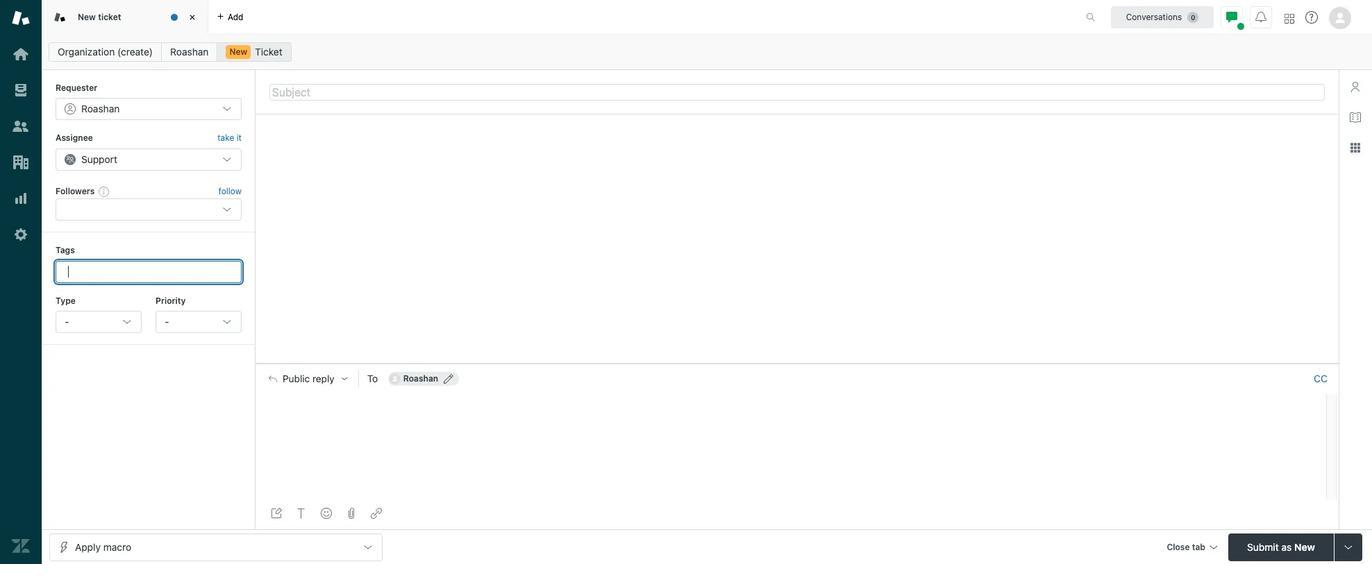 Task type: locate. For each thing, give the bounding box(es) containing it.
roashan down 'close' icon
[[170, 46, 209, 58]]

roashan right roashan@gmail.com icon
[[404, 374, 439, 384]]

roashan inside roashan link
[[170, 46, 209, 58]]

roashan inside requester "element"
[[81, 103, 120, 115]]

1 horizontal spatial -
[[165, 316, 169, 328]]

2 horizontal spatial roashan
[[404, 374, 439, 384]]

take it
[[218, 133, 242, 143]]

new inside secondary element
[[230, 47, 248, 57]]

Subject field
[[270, 84, 1326, 100]]

close tab button
[[1161, 534, 1224, 564]]

close image
[[186, 10, 199, 24]]

get started image
[[12, 45, 30, 63]]

submit
[[1248, 542, 1280, 553]]

2 - button from the left
[[156, 311, 242, 333]]

format text image
[[296, 509, 307, 520]]

add button
[[208, 0, 252, 34]]

1 - button from the left
[[56, 311, 142, 333]]

edit user image
[[444, 374, 454, 384]]

take it button
[[218, 132, 242, 146]]

secondary element
[[42, 38, 1373, 66]]

requester element
[[56, 98, 242, 120]]

apply
[[75, 542, 101, 553]]

tags
[[56, 245, 75, 256]]

new for new
[[230, 47, 248, 57]]

new
[[78, 12, 96, 22], [230, 47, 248, 57], [1295, 542, 1316, 553]]

0 vertical spatial roashan
[[170, 46, 209, 58]]

roashan
[[170, 46, 209, 58], [81, 103, 120, 115], [404, 374, 439, 384]]

public reply
[[283, 374, 335, 385]]

roashan for requester
[[81, 103, 120, 115]]

1 horizontal spatial new
[[230, 47, 248, 57]]

organization
[[58, 46, 115, 58]]

take
[[218, 133, 234, 143]]

1 vertical spatial roashan
[[81, 103, 120, 115]]

apply macro
[[75, 542, 131, 553]]

tab
[[1193, 542, 1206, 553]]

tabs tab list
[[42, 0, 1072, 35]]

-
[[65, 316, 69, 328], [165, 316, 169, 328]]

zendesk image
[[12, 538, 30, 556]]

- down type
[[65, 316, 69, 328]]

to
[[367, 373, 378, 385]]

0 horizontal spatial -
[[65, 316, 69, 328]]

customers image
[[12, 117, 30, 135]]

main element
[[0, 0, 42, 565]]

2 vertical spatial new
[[1295, 542, 1316, 553]]

ticket
[[98, 12, 121, 22]]

1 horizontal spatial roashan
[[170, 46, 209, 58]]

new inside tab
[[78, 12, 96, 22]]

roashan down the "requester"
[[81, 103, 120, 115]]

conversations button
[[1112, 6, 1214, 28]]

- button
[[56, 311, 142, 333], [156, 311, 242, 333]]

0 horizontal spatial - button
[[56, 311, 142, 333]]

followers
[[56, 186, 95, 196]]

followers element
[[56, 199, 242, 221]]

macro
[[103, 542, 131, 553]]

1 horizontal spatial - button
[[156, 311, 242, 333]]

follow
[[219, 186, 242, 197]]

2 vertical spatial roashan
[[404, 374, 439, 384]]

follow button
[[219, 185, 242, 198]]

add link (cmd k) image
[[371, 509, 382, 520]]

displays possible ticket submission types image
[[1344, 542, 1355, 553]]

0 horizontal spatial new
[[78, 12, 96, 22]]

2 horizontal spatial new
[[1295, 542, 1316, 553]]

0 horizontal spatial roashan
[[81, 103, 120, 115]]

admin image
[[12, 226, 30, 244]]

- button for type
[[56, 311, 142, 333]]

assignee
[[56, 133, 93, 143]]

assignee element
[[56, 149, 242, 171]]

- button down "priority"
[[156, 311, 242, 333]]

0 vertical spatial new
[[78, 12, 96, 22]]

- down "priority"
[[165, 316, 169, 328]]

1 vertical spatial new
[[230, 47, 248, 57]]

- button down type
[[56, 311, 142, 333]]

button displays agent's chat status as online. image
[[1227, 11, 1238, 23]]

cc
[[1315, 373, 1328, 385]]

2 - from the left
[[165, 316, 169, 328]]

1 - from the left
[[65, 316, 69, 328]]

close
[[1167, 542, 1191, 553]]

new ticket
[[78, 12, 121, 22]]



Task type: vqa. For each thing, say whether or not it's contained in the screenshot.
"Now!"
no



Task type: describe. For each thing, give the bounding box(es) containing it.
views image
[[12, 81, 30, 99]]

organization (create) button
[[49, 42, 162, 62]]

cc button
[[1315, 373, 1328, 385]]

new ticket tab
[[42, 0, 208, 35]]

as
[[1282, 542, 1292, 553]]

add
[[228, 11, 244, 22]]

minimize composer image
[[792, 358, 803, 369]]

customer context image
[[1351, 81, 1362, 92]]

type
[[56, 296, 76, 306]]

- for priority
[[165, 316, 169, 328]]

requester
[[56, 83, 98, 93]]

roashan link
[[161, 42, 218, 62]]

roashan@gmail.com image
[[390, 374, 401, 385]]

it
[[237, 133, 242, 143]]

organizations image
[[12, 154, 30, 172]]

priority
[[156, 296, 186, 306]]

Tags field
[[66, 265, 229, 279]]

public
[[283, 374, 310, 385]]

zendesk products image
[[1285, 14, 1295, 23]]

info on adding followers image
[[99, 186, 110, 197]]

submit as new
[[1248, 542, 1316, 553]]

insert emojis image
[[321, 509, 332, 520]]

conversations
[[1127, 11, 1183, 22]]

add attachment image
[[346, 509, 357, 520]]

organization (create)
[[58, 46, 153, 58]]

reply
[[313, 374, 335, 385]]

close tab
[[1167, 542, 1206, 553]]

- for type
[[65, 316, 69, 328]]

roashan for to
[[404, 374, 439, 384]]

reporting image
[[12, 190, 30, 208]]

apps image
[[1351, 142, 1362, 154]]

get help image
[[1306, 11, 1319, 24]]

ticket
[[255, 46, 283, 58]]

public reply button
[[256, 365, 358, 394]]

draft mode image
[[271, 509, 282, 520]]

support
[[81, 153, 117, 165]]

(create)
[[117, 46, 153, 58]]

notifications image
[[1256, 11, 1267, 23]]

knowledge image
[[1351, 112, 1362, 123]]

new for new ticket
[[78, 12, 96, 22]]

zendesk support image
[[12, 9, 30, 27]]

- button for priority
[[156, 311, 242, 333]]



